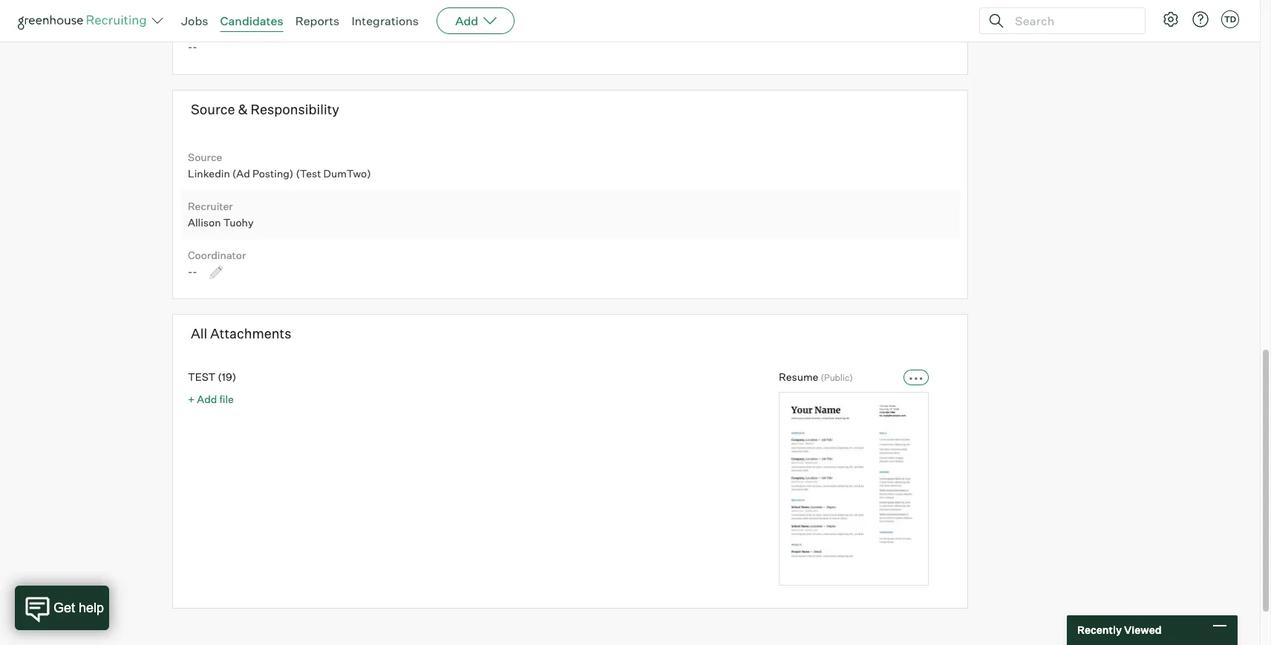 Task type: describe. For each thing, give the bounding box(es) containing it.
td
[[1224, 14, 1237, 25]]

+
[[188, 393, 195, 405]]

resume
[[779, 371, 819, 383]]

Search text field
[[1011, 10, 1132, 32]]

1 vertical spatial add
[[197, 393, 217, 405]]

+ add file
[[188, 393, 234, 405]]

(19)
[[218, 371, 236, 383]]

linkedin --
[[188, 24, 230, 52]]

+ add file link
[[188, 393, 234, 405]]

jobs
[[181, 13, 208, 28]]

allison
[[188, 216, 221, 229]]

posting)
[[252, 167, 294, 180]]

(public)
[[821, 372, 853, 383]]

(test
[[296, 167, 321, 180]]

dumtwo)
[[323, 167, 371, 180]]

responsibility
[[251, 101, 339, 117]]

reports link
[[295, 13, 340, 28]]

recruiter allison tuohy
[[188, 200, 254, 229]]

candidates
[[220, 13, 283, 28]]

source for source linkedin (ad posting) (test dumtwo)
[[188, 151, 222, 163]]

viewed
[[1124, 624, 1162, 637]]

candidates link
[[220, 13, 283, 28]]

(ad
[[232, 167, 250, 180]]

source & responsibility
[[191, 101, 339, 117]]

add button
[[437, 7, 515, 34]]

recruiter
[[188, 200, 233, 212]]

all
[[191, 326, 207, 342]]

attachments
[[210, 326, 291, 342]]

recently viewed
[[1078, 624, 1162, 637]]



Task type: vqa. For each thing, say whether or not it's contained in the screenshot.
field
no



Task type: locate. For each thing, give the bounding box(es) containing it.
0 horizontal spatial add
[[197, 393, 217, 405]]

linkedin
[[188, 24, 230, 36]]

add
[[455, 13, 478, 28], [197, 393, 217, 405]]

recently
[[1078, 624, 1122, 637]]

td button
[[1219, 7, 1242, 31]]

0 vertical spatial add
[[455, 13, 478, 28]]

source linkedin (ad posting) (test dumtwo)
[[188, 151, 373, 180]]

source left the &
[[191, 101, 235, 117]]

1 vertical spatial source
[[188, 151, 222, 163]]

td button
[[1222, 10, 1239, 28]]

integrations
[[352, 13, 419, 28]]

--
[[188, 265, 197, 277]]

tuohy
[[223, 216, 254, 229]]

add inside "popup button"
[[455, 13, 478, 28]]

-
[[188, 40, 193, 52], [193, 40, 197, 52], [188, 265, 193, 277], [193, 265, 197, 277]]

test (19)
[[188, 371, 236, 383]]

configure image
[[1162, 10, 1180, 28]]

&
[[238, 101, 248, 117]]

source inside source linkedin (ad posting) (test dumtwo)
[[188, 151, 222, 163]]

source up linkedin
[[188, 151, 222, 163]]

reports
[[295, 13, 340, 28]]

coordinator
[[188, 249, 246, 261]]

1 horizontal spatial add
[[455, 13, 478, 28]]

all attachments
[[191, 326, 291, 342]]

source for source & responsibility
[[191, 101, 235, 117]]

file
[[219, 393, 234, 405]]

linkedin
[[188, 167, 230, 180]]

integrations link
[[352, 13, 419, 28]]

greenhouse recruiting image
[[18, 12, 151, 30]]

0 vertical spatial source
[[191, 101, 235, 117]]

jobs link
[[181, 13, 208, 28]]

test
[[188, 371, 216, 383]]

resume (public)
[[779, 371, 853, 383]]

source
[[191, 101, 235, 117], [188, 151, 222, 163]]



